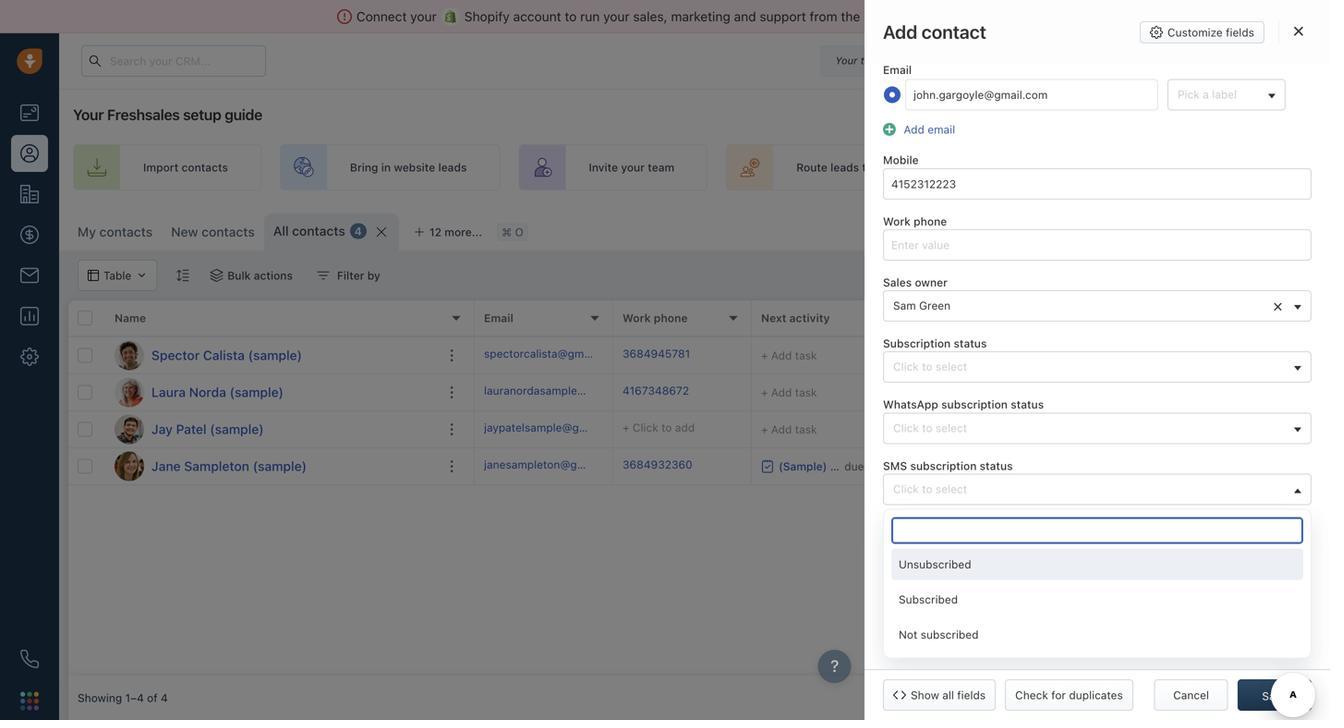 Task type: vqa. For each thing, say whether or not it's contained in the screenshot.
+ add task for 37
yes



Task type: describe. For each thing, give the bounding box(es) containing it.
select inside dropdown button
[[936, 482, 968, 495]]

invite your team
[[589, 161, 675, 174]]

(sample) for jane sampleton (sample)
[[253, 458, 307, 474]]

12 more... button
[[404, 219, 493, 245]]

work inside grid
[[623, 311, 651, 324]]

task for 54
[[796, 349, 818, 362]]

show
[[911, 689, 940, 702]]

filter by
[[337, 269, 381, 282]]

import for "import contacts" link
[[143, 161, 179, 174]]

sms
[[884, 459, 908, 472]]

(sample) for spector calista (sample)
[[248, 348, 302, 363]]

support
[[760, 9, 807, 24]]

3684932360 link
[[623, 456, 693, 476]]

s image
[[115, 341, 144, 370]]

laura norda (sample) link
[[152, 383, 284, 402]]

label
[[1213, 88, 1238, 101]]

add contact
[[1247, 223, 1312, 236]]

guide
[[225, 106, 262, 123]]

filter
[[337, 269, 365, 282]]

lifecycle
[[884, 520, 931, 533]]

lifecycle stage
[[884, 520, 964, 533]]

all contacts link
[[273, 222, 345, 240]]

row group containing spector calista (sample)
[[68, 337, 475, 485]]

mobile
[[884, 154, 919, 166]]

actions
[[254, 269, 293, 282]]

cancel button
[[1155, 679, 1229, 711]]

jay
[[152, 421, 173, 437]]

plans
[[1035, 54, 1064, 67]]

subscription
[[884, 337, 951, 350]]

1 horizontal spatial in
[[909, 55, 918, 67]]

showing
[[78, 691, 122, 704]]

1 horizontal spatial add
[[1091, 349, 1111, 362]]

2 horizontal spatial container_wx8msf4aqz5i3rn1 image
[[1182, 349, 1195, 362]]

0 horizontal spatial in
[[382, 161, 391, 174]]

your right run
[[604, 9, 630, 24]]

o
[[515, 225, 524, 238]]

email for mobile
[[884, 64, 912, 76]]

name
[[115, 311, 146, 324]]

to inside click to select dropdown button
[[923, 482, 933, 495]]

status for sms subscription status
[[980, 459, 1014, 472]]

import contacts group
[[1063, 214, 1213, 245]]

send email image
[[1158, 55, 1171, 67]]

contact
[[922, 21, 987, 43]]

sam inside add contact dialog
[[894, 299, 917, 312]]

press space to select this row. row containing 46
[[475, 448, 1331, 485]]

4 inside 'all contacts 4'
[[355, 225, 362, 237]]

spectorcalista@gmail.com 3684945781
[[484, 347, 691, 360]]

task for 37
[[796, 386, 818, 399]]

sales,
[[634, 9, 668, 24]]

2 vertical spatial container_wx8msf4aqz5i3rn1 image
[[762, 460, 775, 473]]

sales owner inside add contact dialog
[[884, 276, 948, 289]]

2 team from the left
[[903, 161, 930, 174]]

from
[[810, 9, 838, 24]]

+ for 37
[[762, 386, 769, 399]]

set up link
[[1225, 144, 1331, 190]]

Mobile text field
[[884, 168, 1312, 199]]

sales
[[1091, 161, 1118, 174]]

unsubscribed option
[[892, 549, 1304, 580]]

46
[[900, 457, 919, 475]]

grid containing 54
[[68, 300, 1331, 676]]

lead
[[894, 544, 919, 557]]

pick a label button
[[1168, 79, 1287, 110]]

click down tags
[[1049, 349, 1075, 362]]

sales inside add contact dialog
[[884, 276, 912, 289]]

marketing
[[671, 9, 731, 24]]

(sample) for laura norda (sample)
[[230, 384, 284, 400]]

days
[[935, 55, 957, 67]]

contacts right my
[[99, 224, 153, 239]]

press space to select this row. row containing laura norda (sample)
[[68, 374, 475, 411]]

email for work phone
[[484, 311, 514, 324]]

up
[[1316, 161, 1329, 174]]

12
[[430, 226, 442, 238]]

your inside route leads to your team link
[[877, 161, 900, 174]]

janesampleton@gmail.com 3684932360
[[484, 458, 693, 471]]

+ click to add
[[1039, 349, 1111, 362]]

sam green inside press space to select this row. "row"
[[1200, 349, 1257, 362]]

add
[[884, 21, 918, 43]]

click to select for subscription
[[894, 360, 968, 373]]

⌘ o
[[502, 225, 524, 238]]

import contacts for "import contacts" link
[[143, 161, 228, 174]]

and
[[734, 9, 757, 24]]

pick
[[1178, 88, 1200, 101]]

import contacts link
[[73, 144, 261, 190]]

none search field inside add contact dialog
[[892, 517, 1304, 544]]

freshworks switcher image
[[20, 692, 39, 710]]

table
[[1015, 223, 1041, 236]]

lead button
[[884, 535, 1312, 566]]

press space to select this row. row containing 37
[[475, 374, 1331, 411]]

container_wx8msf4aqz5i3rn1 image for "customize table" button on the top of page
[[937, 223, 950, 236]]

customize for customize table
[[955, 223, 1012, 236]]

account
[[514, 9, 562, 24]]

by
[[368, 269, 381, 282]]

add for 54
[[772, 349, 792, 362]]

j image
[[115, 415, 144, 444]]

21
[[921, 55, 932, 67]]

press space to select this row. row containing 18
[[475, 411, 1331, 448]]

show all fields button
[[884, 679, 997, 711]]

spector calista (sample)
[[152, 348, 302, 363]]

spector calista (sample) link
[[152, 346, 302, 365]]

click to select inside dropdown button
[[894, 482, 968, 495]]

spector
[[152, 348, 200, 363]]

pick a label
[[1178, 88, 1238, 101]]

add for 18
[[772, 423, 792, 436]]

1 leads from the left
[[439, 161, 467, 174]]

sam inside press space to select this row. "row"
[[1200, 349, 1223, 362]]

explore
[[992, 54, 1032, 67]]

add for 37
[[772, 386, 792, 399]]

work phone inside add contact dialog
[[884, 215, 948, 228]]

subscribed
[[921, 628, 979, 641]]

click down whatsapp
[[894, 421, 919, 434]]

next
[[762, 311, 787, 324]]

norda
[[189, 384, 226, 400]]

Work phone text field
[[884, 229, 1312, 261]]

Start typing... email field
[[906, 79, 1159, 110]]

click inside dropdown button
[[894, 482, 919, 495]]

+ for 18
[[762, 423, 769, 436]]

show all fields
[[911, 689, 986, 702]]

the
[[841, 9, 861, 24]]

customize for customize fields
[[1168, 26, 1224, 39]]

0 vertical spatial status
[[954, 337, 988, 350]]

lauranordasample@gmail.com
[[484, 384, 641, 397]]

save
[[1263, 690, 1288, 702]]

customize fields button
[[1141, 21, 1265, 43]]

crm.
[[864, 9, 897, 24]]

jane sampleton (sample) link
[[152, 457, 307, 476]]

click to select button
[[884, 474, 1312, 505]]

⌘
[[502, 225, 512, 238]]

patel
[[176, 421, 207, 437]]

jay patel (sample)
[[152, 421, 264, 437]]

(sample) for jay patel (sample)
[[210, 421, 264, 437]]

phone element
[[11, 641, 48, 677]]

sms subscription status
[[884, 459, 1014, 472]]

owner inside add contact dialog
[[915, 276, 948, 289]]

your freshsales setup guide
[[73, 106, 262, 123]]

import contacts for the import contacts button
[[1088, 223, 1173, 236]]



Task type: locate. For each thing, give the bounding box(es) containing it.
1 horizontal spatial import contacts
[[1088, 223, 1173, 236]]

explore plans
[[992, 54, 1064, 67]]

press space to select this row. row up laura norda (sample)
[[68, 337, 475, 374]]

(sample) down name row
[[248, 348, 302, 363]]

subscription right whatsapp
[[942, 398, 1008, 411]]

1 horizontal spatial fields
[[1227, 26, 1255, 39]]

shopify account to run your sales, marketing and support from the crm.
[[465, 9, 897, 24]]

phone inside add contact dialog
[[914, 215, 948, 228]]

0 horizontal spatial leads
[[439, 161, 467, 174]]

(sample) up jane sampleton (sample)
[[210, 421, 264, 437]]

subscribed
[[899, 593, 959, 606]]

all contacts 4
[[273, 223, 362, 238]]

j image
[[115, 452, 144, 481]]

sales up score
[[884, 276, 912, 289]]

import contacts button
[[1063, 214, 1182, 245]]

1 horizontal spatial owner
[[1210, 311, 1244, 324]]

work phone up 3684945781
[[623, 311, 688, 324]]

select down sms subscription status
[[936, 482, 968, 495]]

customize fields
[[1168, 26, 1255, 39]]

my contacts button
[[68, 214, 162, 250], [78, 224, 153, 239]]

add email link
[[900, 123, 956, 136]]

click down 4167348672 link
[[633, 421, 659, 434]]

tags
[[1039, 311, 1065, 324]]

1 horizontal spatial work phone
[[884, 215, 948, 228]]

1 horizontal spatial work
[[884, 215, 911, 228]]

+ for 54
[[762, 349, 769, 362]]

4 right "of"
[[161, 691, 168, 704]]

press space to select this row. row down jay patel (sample) link
[[68, 448, 475, 485]]

leads right route
[[831, 161, 860, 174]]

contacts down setup in the left of the page
[[182, 161, 228, 174]]

sales owner up score
[[884, 276, 948, 289]]

0 horizontal spatial work phone
[[623, 311, 688, 324]]

1 vertical spatial fields
[[958, 689, 986, 702]]

work up 3684945781
[[623, 311, 651, 324]]

2 leads from the left
[[831, 161, 860, 174]]

status down + click to add at the right
[[1011, 398, 1045, 411]]

customize inside "customize fields" button
[[1168, 26, 1224, 39]]

2 task from the top
[[796, 386, 818, 399]]

click to select button down tags
[[884, 351, 1312, 383]]

press space to select this row. row containing spector calista (sample)
[[68, 337, 475, 374]]

grid
[[68, 300, 1331, 676]]

container_wx8msf4aqz5i3rn1 image left customize table
[[937, 223, 950, 236]]

0 vertical spatial import contacts
[[143, 161, 228, 174]]

status for whatsapp subscription status
[[1011, 398, 1045, 411]]

1 vertical spatial your
[[73, 106, 104, 123]]

owner inside grid
[[1210, 311, 1244, 324]]

row group
[[68, 337, 475, 485], [475, 337, 1331, 485]]

4167348672
[[623, 384, 690, 397]]

not subscribed option
[[892, 619, 1304, 650]]

sales owner inside grid
[[1178, 311, 1244, 324]]

customize table
[[955, 223, 1041, 236]]

0 vertical spatial sales
[[884, 276, 912, 289]]

container_wx8msf4aqz5i3rn1 image inside filter by button
[[317, 269, 330, 282]]

import for the import contacts button
[[1088, 223, 1123, 236]]

select for subscription
[[936, 421, 968, 434]]

janesampleton@gmail.com
[[484, 458, 624, 471]]

click to select button for subscription status
[[884, 351, 1312, 383]]

click to select button for whatsapp subscription status
[[884, 413, 1312, 444]]

bulk actions
[[228, 269, 293, 282]]

0 vertical spatial import
[[143, 161, 179, 174]]

row group containing 54
[[475, 337, 1331, 485]]

1 horizontal spatial sales
[[1178, 311, 1207, 324]]

1 vertical spatial click to select button
[[884, 413, 1312, 444]]

1 click to select from the top
[[894, 360, 968, 373]]

0 vertical spatial owner
[[915, 276, 948, 289]]

1 vertical spatial work phone
[[623, 311, 688, 324]]

0 vertical spatial container_wx8msf4aqz5i3rn1 image
[[210, 269, 223, 282]]

4167348672 link
[[623, 383, 690, 402]]

select for status
[[936, 360, 968, 373]]

work phone down mobile
[[884, 215, 948, 228]]

stage
[[934, 520, 964, 533]]

press space to select this row. row up jane sampleton (sample)
[[68, 411, 475, 448]]

press space to select this row. row down 18
[[475, 448, 1331, 485]]

import contacts inside button
[[1088, 223, 1173, 236]]

list box inside add contact dialog
[[892, 549, 1304, 650]]

3684932360
[[623, 458, 693, 471]]

1 horizontal spatial phone
[[914, 215, 948, 228]]

email
[[884, 64, 912, 76], [484, 311, 514, 324]]

press space to select this row. row down whatsapp
[[475, 411, 1331, 448]]

1 horizontal spatial your
[[836, 55, 858, 67]]

0 horizontal spatial fields
[[958, 689, 986, 702]]

status down whatsapp subscription status
[[980, 459, 1014, 472]]

2 row group from the left
[[475, 337, 1331, 485]]

jay patel (sample) link
[[152, 420, 264, 439]]

email
[[928, 123, 956, 136]]

phone image
[[20, 650, 39, 668]]

2 vertical spatial + add task
[[762, 423, 818, 436]]

work inside add contact dialog
[[884, 215, 911, 228]]

0 vertical spatial 4
[[355, 225, 362, 237]]

1 vertical spatial add
[[676, 421, 695, 434]]

1 horizontal spatial import
[[1088, 223, 1123, 236]]

green inside add contact dialog
[[920, 299, 951, 312]]

email inside add contact dialog
[[884, 64, 912, 76]]

4 up filter by on the top of the page
[[355, 225, 362, 237]]

0 vertical spatial sam
[[894, 299, 917, 312]]

press space to select this row. row containing 54
[[475, 337, 1331, 374]]

1 vertical spatial click to select
[[894, 421, 968, 434]]

2 vertical spatial status
[[980, 459, 1014, 472]]

0 horizontal spatial container_wx8msf4aqz5i3rn1 image
[[210, 269, 223, 282]]

0 vertical spatial add
[[1091, 349, 1111, 362]]

of
[[147, 691, 158, 704]]

add email
[[904, 123, 956, 136]]

ends
[[883, 55, 906, 67]]

1 vertical spatial sales
[[1178, 311, 1207, 324]]

1 horizontal spatial customize
[[1168, 26, 1224, 39]]

unsubscribed
[[899, 558, 972, 571]]

1 vertical spatial customize
[[955, 223, 1012, 236]]

jane sampleton (sample)
[[152, 458, 307, 474]]

create sales sequence
[[1052, 161, 1173, 174]]

shopify
[[465, 9, 510, 24]]

close image
[[1295, 26, 1304, 37]]

connect
[[357, 9, 407, 24]]

press space to select this row. row containing jane sampleton (sample)
[[68, 448, 475, 485]]

1 horizontal spatial new
[[894, 605, 917, 618]]

bring in website leads
[[350, 161, 467, 174]]

1 vertical spatial + add task
[[762, 386, 818, 399]]

0 horizontal spatial import
[[143, 161, 179, 174]]

save button
[[1239, 679, 1312, 711]]

click to select down subscription status
[[894, 360, 968, 373]]

sales left ×
[[1178, 311, 1207, 324]]

Search your CRM... text field
[[81, 45, 266, 77]]

invite your team link
[[519, 144, 708, 190]]

fields
[[1227, 26, 1255, 39], [958, 689, 986, 702]]

1 row group from the left
[[68, 337, 475, 485]]

sales owner left ×
[[1178, 311, 1244, 324]]

import down mobile text field
[[1088, 223, 1123, 236]]

contacts up bulk
[[202, 224, 255, 239]]

1 vertical spatial container_wx8msf4aqz5i3rn1 image
[[1182, 349, 1195, 362]]

new up not in the bottom of the page
[[894, 605, 917, 618]]

new contacts button
[[162, 214, 264, 250], [171, 224, 255, 239]]

0 vertical spatial container_wx8msf4aqz5i3rn1 image
[[937, 223, 950, 236]]

in right bring
[[382, 161, 391, 174]]

click up 37
[[894, 360, 919, 373]]

whatsapp subscription status
[[884, 398, 1045, 411]]

my contacts
[[78, 224, 153, 239]]

email up spectorcalista@gmail.com
[[484, 311, 514, 324]]

trial
[[861, 55, 880, 67]]

1 + add task from the top
[[762, 349, 818, 362]]

0 vertical spatial click to select button
[[884, 351, 1312, 383]]

container_wx8msf4aqz5i3rn1 image inside "customize table" button
[[937, 223, 950, 236]]

1 horizontal spatial green
[[1226, 349, 1257, 362]]

lauranordasample@gmail.com link
[[484, 383, 641, 402]]

my
[[78, 224, 96, 239]]

1 task from the top
[[796, 349, 818, 362]]

0 vertical spatial subscription
[[942, 398, 1008, 411]]

select down whatsapp subscription status
[[936, 421, 968, 434]]

sales owner
[[884, 276, 948, 289], [1178, 311, 1244, 324]]

1 vertical spatial work
[[623, 311, 651, 324]]

(sample) down spector calista (sample) link
[[230, 384, 284, 400]]

0 horizontal spatial team
[[648, 161, 675, 174]]

1 vertical spatial new
[[894, 605, 917, 618]]

contacts right all
[[292, 223, 345, 238]]

None search field
[[892, 517, 1304, 544]]

1 vertical spatial subscription
[[911, 459, 977, 472]]

select down subscription status
[[936, 360, 968, 373]]

new inside 'new' button
[[894, 605, 917, 618]]

phone left customize table
[[914, 215, 948, 228]]

your left trial
[[836, 55, 858, 67]]

fields right all
[[958, 689, 986, 702]]

to
[[565, 9, 577, 24], [863, 161, 873, 174], [1078, 349, 1088, 362], [923, 360, 933, 373], [662, 421, 672, 434], [923, 421, 933, 434], [923, 482, 933, 495]]

0 horizontal spatial sales owner
[[884, 276, 948, 289]]

container_wx8msf4aqz5i3rn1 image left filter
[[317, 269, 330, 282]]

1 vertical spatial owner
[[1210, 311, 1244, 324]]

check for duplicates button
[[1006, 679, 1134, 711]]

+ add task for 54
[[762, 349, 818, 362]]

bring in website leads link
[[280, 144, 500, 190]]

0 vertical spatial green
[[920, 299, 951, 312]]

1 vertical spatial in
[[382, 161, 391, 174]]

1 vertical spatial import
[[1088, 223, 1123, 236]]

click to select for whatsapp
[[894, 421, 968, 434]]

l image
[[115, 378, 144, 407]]

click to select down whatsapp
[[894, 421, 968, 434]]

+ add task for 37
[[762, 386, 818, 399]]

what's new image
[[1199, 54, 1212, 67]]

your
[[411, 9, 437, 24], [604, 9, 630, 24], [621, 161, 645, 174], [877, 161, 900, 174]]

click
[[1049, 349, 1075, 362], [894, 360, 919, 373], [633, 421, 659, 434], [894, 421, 919, 434], [894, 482, 919, 495]]

customize table button
[[925, 214, 1053, 245]]

0 vertical spatial customize
[[1168, 26, 1224, 39]]

check
[[1016, 689, 1049, 702]]

customize inside "customize table" button
[[955, 223, 1012, 236]]

0 vertical spatial sales owner
[[884, 276, 948, 289]]

owner left ×
[[1210, 311, 1244, 324]]

0 horizontal spatial your
[[73, 106, 104, 123]]

(sample)
[[248, 348, 302, 363], [230, 384, 284, 400], [210, 421, 264, 437], [253, 458, 307, 474]]

press space to select this row. row up 37
[[475, 337, 1331, 374]]

click to select down sms subscription status
[[894, 482, 968, 495]]

3 click to select from the top
[[894, 482, 968, 495]]

press space to select this row. row
[[68, 337, 475, 374], [475, 337, 1331, 374], [68, 374, 475, 411], [475, 374, 1331, 411], [68, 411, 475, 448], [475, 411, 1331, 448], [68, 448, 475, 485], [475, 448, 1331, 485]]

0 vertical spatial sam green
[[894, 299, 951, 312]]

bring
[[350, 161, 378, 174]]

import inside button
[[1088, 223, 1123, 236]]

your right the invite
[[621, 161, 645, 174]]

container_wx8msf4aqz5i3rn1 image
[[937, 223, 950, 236], [317, 269, 330, 282]]

in
[[909, 55, 918, 67], [382, 161, 391, 174]]

1 horizontal spatial sales owner
[[1178, 311, 1244, 324]]

1 vertical spatial import contacts
[[1088, 223, 1173, 236]]

team inside "link"
[[648, 161, 675, 174]]

route leads to your team link
[[727, 144, 963, 190]]

your down add email button
[[877, 161, 900, 174]]

click down 46
[[894, 482, 919, 495]]

0 horizontal spatial sam
[[894, 299, 917, 312]]

1 vertical spatial phone
[[654, 311, 688, 324]]

status right subscription
[[954, 337, 988, 350]]

subscription for whatsapp
[[942, 398, 1008, 411]]

spectorcalista@gmail.com
[[484, 347, 622, 360]]

work phone inside grid
[[623, 311, 688, 324]]

3684945781
[[623, 347, 691, 360]]

1 horizontal spatial email
[[884, 64, 912, 76]]

0 horizontal spatial 4
[[161, 691, 168, 704]]

owner up score
[[915, 276, 948, 289]]

0 vertical spatial fields
[[1227, 26, 1255, 39]]

new down "import contacts" link
[[171, 224, 198, 239]]

press space to select this row. row up 18
[[475, 374, 1331, 411]]

0 horizontal spatial customize
[[955, 223, 1012, 236]]

0 vertical spatial click to select
[[894, 360, 968, 373]]

click to select button up click to select dropdown button
[[884, 413, 1312, 444]]

filter by button
[[305, 260, 393, 291]]

1 vertical spatial select
[[936, 421, 968, 434]]

task for 18
[[796, 423, 818, 436]]

1 horizontal spatial sam green
[[1200, 349, 1257, 362]]

2 select from the top
[[936, 421, 968, 434]]

3 + add task from the top
[[762, 423, 818, 436]]

1 select from the top
[[936, 360, 968, 373]]

not
[[899, 628, 918, 641]]

0 vertical spatial + add task
[[762, 349, 818, 362]]

jaypatelsample@gmail.com
[[484, 421, 626, 434]]

new for new contacts
[[171, 224, 198, 239]]

0 horizontal spatial email
[[484, 311, 514, 324]]

freshsales
[[107, 106, 180, 123]]

green inside press space to select this row. "row"
[[1226, 349, 1257, 362]]

set up 
[[1295, 161, 1331, 174]]

0 vertical spatial your
[[836, 55, 858, 67]]

1 vertical spatial task
[[796, 386, 818, 399]]

1 horizontal spatial team
[[903, 161, 930, 174]]

container_wx8msf4aqz5i3rn1 image for filter by button
[[317, 269, 330, 282]]

2 + add task from the top
[[762, 386, 818, 399]]

import down your freshsales setup guide
[[143, 161, 179, 174]]

press space to select this row. row down spector calista (sample) link
[[68, 374, 475, 411]]

sam green inside add contact dialog
[[894, 299, 951, 312]]

subscribed option
[[892, 584, 1304, 615]]

green
[[920, 299, 951, 312], [1226, 349, 1257, 362]]

subscription right sms
[[911, 459, 977, 472]]

add inside "button"
[[1247, 223, 1269, 236]]

3 select from the top
[[936, 482, 968, 495]]

to inside route leads to your team link
[[863, 161, 873, 174]]

+ add task for 18
[[762, 423, 818, 436]]

0 horizontal spatial add
[[676, 421, 695, 434]]

(sample) right sampleton
[[253, 458, 307, 474]]

your for your freshsales setup guide
[[73, 106, 104, 123]]

subscription for sms
[[911, 459, 977, 472]]

1 horizontal spatial container_wx8msf4aqz5i3rn1 image
[[762, 460, 775, 473]]

1 horizontal spatial leads
[[831, 161, 860, 174]]

1 vertical spatial sam
[[1200, 349, 1223, 362]]

team down add email button
[[903, 161, 930, 174]]

create
[[1052, 161, 1088, 174]]

email inside grid
[[484, 311, 514, 324]]

3684945781 link
[[623, 346, 691, 365]]

leads right website
[[439, 161, 467, 174]]

status
[[884, 581, 918, 594]]

1 click to select button from the top
[[884, 351, 1312, 383]]

0 vertical spatial select
[[936, 360, 968, 373]]

3 task from the top
[[796, 423, 818, 436]]

route leads to your team
[[797, 161, 930, 174]]

2 vertical spatial select
[[936, 482, 968, 495]]

list box containing unsubscribed
[[892, 549, 1304, 650]]

0 vertical spatial in
[[909, 55, 918, 67]]

bulk actions button
[[198, 260, 305, 291]]

2 click to select button from the top
[[884, 413, 1312, 444]]

work phone
[[884, 215, 948, 228], [623, 311, 688, 324]]

0 horizontal spatial work
[[623, 311, 651, 324]]

1 vertical spatial status
[[1011, 398, 1045, 411]]

1 vertical spatial sales owner
[[1178, 311, 1244, 324]]

list box
[[892, 549, 1304, 650]]

add
[[904, 123, 925, 136], [1247, 223, 1269, 236], [772, 349, 792, 362], [772, 386, 792, 399], [772, 423, 792, 436]]

add email button
[[884, 121, 961, 138]]

press space to select this row. row containing jay patel (sample)
[[68, 411, 475, 448]]

1 team from the left
[[648, 161, 675, 174]]

1 horizontal spatial container_wx8msf4aqz5i3rn1 image
[[937, 223, 950, 236]]

in left 21
[[909, 55, 918, 67]]

owner
[[915, 276, 948, 289], [1210, 311, 1244, 324]]

your for your trial ends in 21 days
[[836, 55, 858, 67]]

team right the invite
[[648, 161, 675, 174]]

your right connect
[[411, 9, 437, 24]]

explore plans link
[[982, 49, 1074, 72]]

import contacts down setup in the left of the page
[[143, 161, 228, 174]]

0 horizontal spatial import contacts
[[143, 161, 228, 174]]

0 horizontal spatial sam green
[[894, 299, 951, 312]]

name row
[[68, 300, 475, 337]]

container_wx8msf4aqz5i3rn1 image inside the bulk actions button
[[210, 269, 223, 282]]

add contact dialog
[[865, 0, 1331, 720]]

2 vertical spatial task
[[796, 423, 818, 436]]

work down mobile
[[884, 215, 911, 228]]

2 click to select from the top
[[894, 421, 968, 434]]

customize up what's new image
[[1168, 26, 1224, 39]]

import contacts down mobile text field
[[1088, 223, 1173, 236]]

0 vertical spatial email
[[884, 64, 912, 76]]

fields left close icon
[[1227, 26, 1255, 39]]

container_wx8msf4aqz5i3rn1 image
[[210, 269, 223, 282], [1182, 349, 1195, 362], [762, 460, 775, 473]]

1 vertical spatial email
[[484, 311, 514, 324]]

your inside the invite your team "link"
[[621, 161, 645, 174]]

0 horizontal spatial container_wx8msf4aqz5i3rn1 image
[[317, 269, 330, 282]]

connect your
[[357, 9, 437, 24]]

0 vertical spatial new
[[171, 224, 198, 239]]

phone up 3684945781
[[654, 311, 688, 324]]

2 vertical spatial click to select
[[894, 482, 968, 495]]

1 vertical spatial green
[[1226, 349, 1257, 362]]

0 vertical spatial work
[[884, 215, 911, 228]]

email right trial
[[884, 64, 912, 76]]

0 horizontal spatial owner
[[915, 276, 948, 289]]

click to select button
[[884, 351, 1312, 383], [884, 413, 1312, 444]]

your left freshsales
[[73, 106, 104, 123]]

customize left table
[[955, 223, 1012, 236]]

1 horizontal spatial sam
[[1200, 349, 1223, 362]]

for
[[1052, 689, 1067, 702]]

1 vertical spatial 4
[[161, 691, 168, 704]]

contact
[[1272, 223, 1312, 236]]

add inside button
[[904, 123, 925, 136]]

new for new
[[894, 605, 917, 618]]

contacts down sequence
[[1126, 223, 1173, 236]]

contacts inside button
[[1126, 223, 1173, 236]]

0 vertical spatial task
[[796, 349, 818, 362]]

phone inside grid
[[654, 311, 688, 324]]

activity
[[790, 311, 830, 324]]

laura norda (sample)
[[152, 384, 284, 400]]



